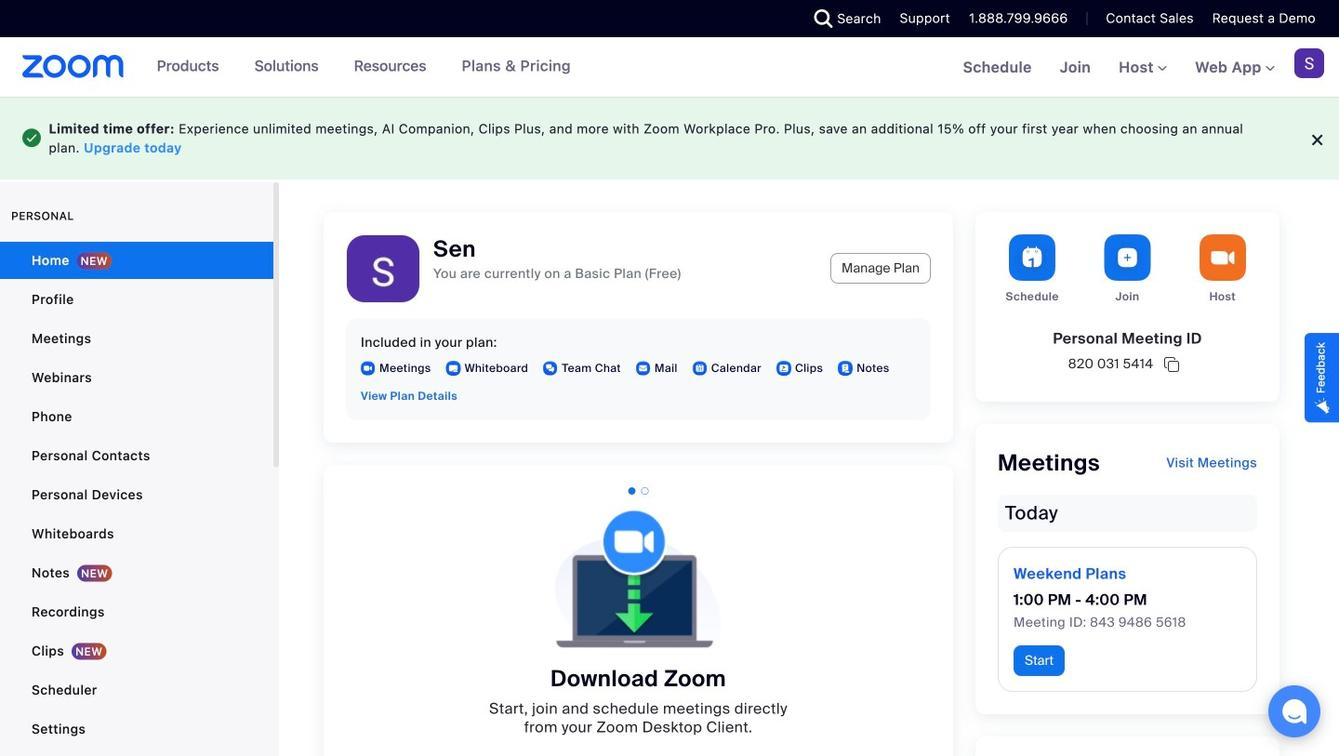 Task type: locate. For each thing, give the bounding box(es) containing it.
meetings navigation
[[949, 37, 1339, 98]]

join image
[[1104, 234, 1151, 281]]

host image
[[1200, 234, 1246, 281]]

banner
[[0, 37, 1339, 98]]

zoom logo image
[[22, 55, 124, 78]]

footer
[[0, 97, 1339, 180]]

profile.zoom_team_chat image
[[543, 361, 558, 376]]

profile.zoom_meetings image
[[361, 361, 376, 376]]

profile.zoom_calendar image
[[693, 361, 708, 376]]

profile.zoom_clips image
[[777, 361, 791, 376]]



Task type: vqa. For each thing, say whether or not it's contained in the screenshot.
zoom apps quick launch button
no



Task type: describe. For each thing, give the bounding box(es) containing it.
schedule image
[[1009, 234, 1056, 281]]

product information navigation
[[124, 37, 585, 97]]

download zoom image
[[540, 510, 737, 649]]

profile picture image
[[1295, 48, 1324, 78]]

profile.zoom_whiteboard image
[[446, 361, 461, 376]]

avatar image
[[347, 235, 419, 308]]

type image
[[22, 125, 41, 151]]

open chat image
[[1282, 698, 1308, 725]]

personal menu menu
[[0, 242, 273, 756]]

profile.zoom_notes image
[[838, 361, 853, 376]]

profile.zoom_mail image
[[636, 361, 651, 376]]



